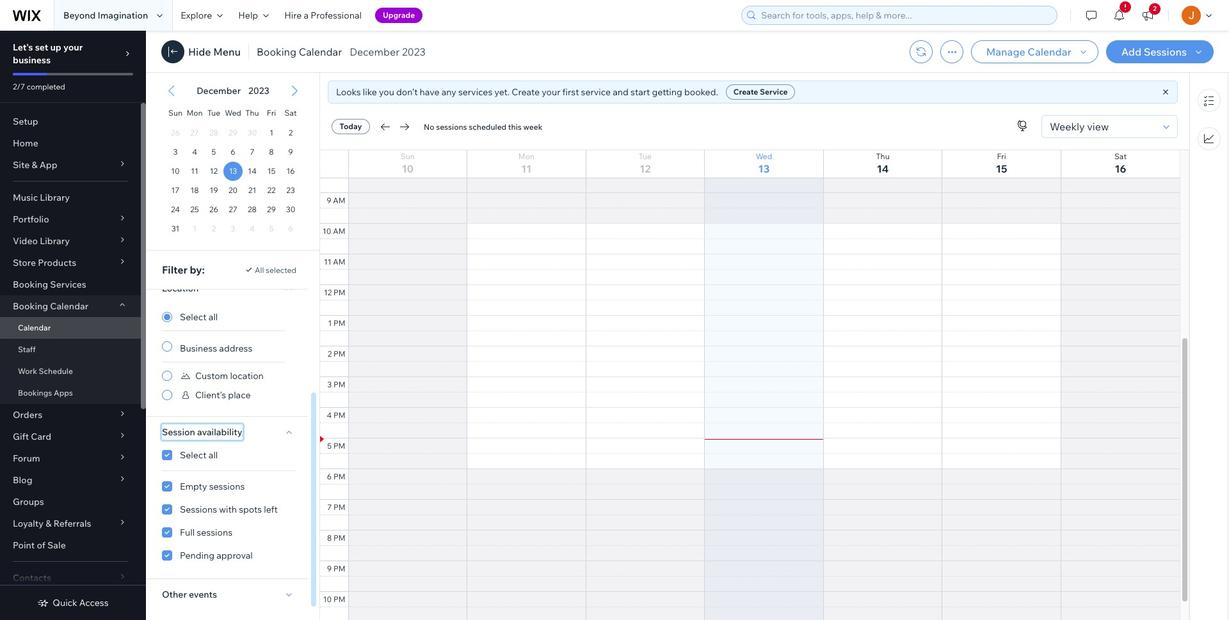 Task type: describe. For each thing, give the bounding box(es) containing it.
point
[[13, 540, 35, 552]]

manage
[[986, 45, 1025, 58]]

music library link
[[0, 187, 141, 209]]

Select all checkbox
[[162, 448, 296, 463]]

site
[[13, 159, 30, 171]]

21
[[248, 186, 256, 195]]

pm for 12 pm
[[333, 288, 345, 298]]

imagination
[[98, 10, 148, 21]]

groups
[[13, 497, 44, 508]]

left
[[264, 504, 278, 516]]

pm for 8 pm
[[333, 534, 345, 543]]

staff member #1
[[180, 240, 250, 251]]

1 vertical spatial 2023
[[248, 85, 269, 97]]

fri for fri 15
[[997, 152, 1006, 161]]

Staff Member #1 checkbox
[[162, 238, 285, 253]]

row containing sun
[[166, 100, 300, 124]]

6 for 6
[[231, 147, 235, 157]]

row containing 3
[[166, 143, 300, 162]]

menu
[[213, 45, 241, 58]]

11 for 11
[[191, 166, 198, 176]]

business
[[13, 54, 51, 66]]

pm for 4 pm
[[333, 411, 345, 421]]

december for december
[[197, 85, 241, 97]]

store
[[13, 257, 36, 269]]

pending
[[180, 550, 214, 562]]

0 vertical spatial booking
[[257, 45, 296, 58]]

7 pm
[[327, 503, 345, 513]]

member
[[202, 240, 238, 251]]

2/7 completed
[[13, 82, 65, 92]]

booked.
[[684, 86, 718, 98]]

26
[[209, 205, 218, 214]]

1 select from the top
[[180, 312, 207, 323]]

sale
[[47, 540, 66, 552]]

1 horizontal spatial booking calendar
[[257, 45, 342, 58]]

sidebar element
[[0, 31, 146, 621]]

apps
[[54, 389, 73, 398]]

1 vertical spatial your
[[542, 86, 560, 98]]

1 select all from the top
[[180, 312, 218, 323]]

staff for staff member #1
[[180, 240, 200, 251]]

add sessions
[[1121, 45, 1187, 58]]

with
[[219, 504, 237, 516]]

11 am
[[324, 257, 345, 267]]

5 for 5 pm
[[327, 442, 332, 451]]

contacts button
[[0, 568, 141, 590]]

7 for 7 pm
[[327, 503, 332, 513]]

add sessions button
[[1106, 40, 1214, 63]]

8 for 8 pm
[[327, 534, 332, 543]]

custom location
[[195, 371, 264, 382]]

12 for 12
[[210, 166, 218, 176]]

& for site
[[32, 159, 38, 171]]

1 all from the top
[[209, 312, 218, 323]]

0 horizontal spatial create
[[512, 86, 540, 98]]

work schedule
[[18, 367, 73, 376]]

loyalty & referrals
[[13, 518, 91, 530]]

your inside let's set up your business
[[63, 42, 83, 53]]

blog
[[13, 475, 32, 486]]

contacts
[[13, 573, 51, 584]]

pm for 6 pm
[[333, 472, 345, 482]]

store products button
[[0, 252, 141, 274]]

home
[[13, 138, 38, 149]]

of
[[37, 540, 45, 552]]

quick access button
[[37, 598, 109, 609]]

27
[[229, 205, 237, 214]]

pm for 2 pm
[[333, 350, 345, 359]]

other events button
[[162, 588, 217, 603]]

0 horizontal spatial 16
[[286, 166, 295, 176]]

gift
[[13, 431, 29, 443]]

Pending approval checkbox
[[162, 549, 296, 564]]

25
[[190, 205, 199, 214]]

quick access
[[53, 598, 109, 609]]

10 inside sun 10
[[402, 163, 413, 175]]

store products
[[13, 257, 76, 269]]

2 for row containing 1
[[289, 128, 293, 138]]

calendar down 'hire a professional'
[[299, 45, 342, 58]]

Search for tools, apps, help & more... field
[[757, 6, 1053, 24]]

manage calendar button
[[971, 40, 1098, 63]]

9 for 9
[[288, 147, 293, 157]]

location
[[162, 283, 199, 294]]

1 horizontal spatial 2
[[328, 350, 332, 359]]

calendar down the 'booking calendar' dropdown button
[[18, 323, 51, 333]]

hire a professional
[[284, 10, 362, 21]]

pm for 1 pm
[[333, 319, 345, 328]]

10 for 10 am
[[323, 227, 331, 236]]

sun for 10
[[401, 152, 415, 161]]

9 for 9 am
[[327, 196, 331, 205]]

calendar inside button
[[1028, 45, 1071, 58]]

forum
[[13, 453, 40, 465]]

help button
[[231, 0, 277, 31]]

events
[[189, 590, 217, 601]]

10 for 10
[[171, 166, 180, 176]]

select inside checkbox
[[180, 450, 207, 462]]

session availability button
[[162, 425, 242, 440]]

help
[[238, 10, 258, 21]]

& for loyalty
[[46, 518, 51, 530]]

selected
[[266, 265, 296, 275]]

orders button
[[0, 405, 141, 426]]

1 pm
[[328, 319, 345, 328]]

business
[[180, 343, 217, 355]]

don't
[[396, 86, 418, 98]]

other
[[162, 590, 187, 601]]

booking for "booking services" link
[[13, 279, 48, 291]]

client's place
[[195, 390, 251, 401]]

0 horizontal spatial wed
[[225, 108, 241, 118]]

this
[[508, 122, 522, 132]]

schedule
[[39, 367, 73, 376]]

beyond
[[63, 10, 96, 21]]

30
[[286, 205, 295, 214]]

3 for 3 pm
[[327, 380, 332, 390]]

12 for 12 pm
[[324, 288, 332, 298]]

1 vertical spatial mon
[[518, 152, 534, 161]]

1 horizontal spatial 15
[[996, 163, 1007, 175]]

quick
[[53, 598, 77, 609]]

select all inside checkbox
[[180, 450, 218, 462]]

5 for 5
[[212, 147, 216, 157]]

today
[[340, 122, 362, 131]]

1 for 1 pm
[[328, 319, 332, 328]]

10 am
[[323, 227, 345, 236]]

services
[[458, 86, 492, 98]]

like
[[363, 86, 377, 98]]

13 inside cell
[[229, 166, 237, 176]]

0 horizontal spatial 15
[[267, 166, 275, 176]]

start
[[631, 86, 650, 98]]

bookings
[[18, 389, 52, 398]]

13 inside wed 13
[[758, 163, 770, 175]]

tue inside row
[[207, 108, 220, 118]]

beyond imagination
[[63, 10, 148, 21]]

getting
[[652, 86, 682, 98]]

full sessions
[[180, 527, 232, 539]]

point of sale link
[[0, 535, 141, 557]]

5 pm
[[327, 442, 345, 451]]

session
[[162, 427, 195, 438]]

pm for 3 pm
[[333, 380, 345, 390]]

9 pm
[[327, 565, 345, 574]]

and
[[613, 86, 629, 98]]

row group containing 1
[[154, 124, 312, 250]]

hide menu button
[[161, 40, 241, 63]]

groups link
[[0, 492, 141, 513]]

11 inside the mon 11
[[521, 163, 532, 175]]

point of sale
[[13, 540, 66, 552]]

services
[[50, 279, 86, 291]]

booking services link
[[0, 274, 141, 296]]

1 for 1
[[270, 128, 273, 138]]

spots
[[239, 504, 262, 516]]



Task type: locate. For each thing, give the bounding box(es) containing it.
december up like
[[350, 45, 400, 58]]

am for 11 am
[[333, 257, 345, 267]]

your left first on the top left of the page
[[542, 86, 560, 98]]

library up products
[[40, 236, 70, 247]]

2 up 23
[[289, 128, 293, 138]]

approval
[[216, 550, 253, 562]]

0 vertical spatial select all
[[180, 312, 218, 323]]

1 horizontal spatial mon
[[518, 152, 534, 161]]

staff
[[180, 240, 200, 251], [18, 345, 36, 355]]

all down availability
[[209, 450, 218, 462]]

4 for 4 pm
[[327, 411, 332, 421]]

yet.
[[494, 86, 510, 98]]

1
[[270, 128, 273, 138], [328, 319, 332, 328]]

select all up business
[[180, 312, 218, 323]]

1 horizontal spatial december
[[350, 45, 400, 58]]

location button
[[162, 281, 199, 296]]

2023 up 'sun mon tue wed thu'
[[248, 85, 269, 97]]

3 up 17
[[173, 147, 178, 157]]

place
[[228, 390, 251, 401]]

products
[[38, 257, 76, 269]]

select all down 'session availability' button at the bottom left of the page
[[180, 450, 218, 462]]

pm for 9 pm
[[333, 565, 345, 574]]

access
[[79, 598, 109, 609]]

4 up the 18
[[192, 147, 197, 157]]

1 horizontal spatial tue
[[639, 152, 652, 161]]

1 vertical spatial 9
[[327, 196, 331, 205]]

row group
[[154, 124, 312, 250]]

0 horizontal spatial 8
[[269, 147, 274, 157]]

custom
[[195, 371, 228, 382]]

& right loyalty
[[46, 518, 51, 530]]

card
[[31, 431, 51, 443]]

you
[[379, 86, 394, 98]]

all selected
[[255, 265, 296, 275]]

staff up filter by:
[[180, 240, 200, 251]]

0 horizontal spatial your
[[63, 42, 83, 53]]

row containing 17
[[166, 181, 300, 200]]

0 vertical spatial tue
[[207, 108, 220, 118]]

upgrade
[[383, 10, 415, 20]]

sessions for full
[[197, 527, 232, 539]]

0 horizontal spatial 14
[[248, 166, 256, 176]]

calendar right manage
[[1028, 45, 1071, 58]]

9 inside row
[[288, 147, 293, 157]]

no
[[424, 122, 434, 132]]

1 vertical spatial library
[[40, 236, 70, 247]]

select down the session availability
[[180, 450, 207, 462]]

1 horizontal spatial 11
[[324, 257, 331, 267]]

1 vertical spatial &
[[46, 518, 51, 530]]

1 down '12 pm' in the top of the page
[[328, 319, 332, 328]]

11 down week
[[521, 163, 532, 175]]

fri inside fri 15
[[997, 152, 1006, 161]]

12 inside tue 12
[[640, 163, 651, 175]]

0 horizontal spatial december
[[197, 85, 241, 97]]

december for december 2023
[[350, 45, 400, 58]]

library for music library
[[40, 192, 70, 204]]

alert
[[193, 85, 273, 97]]

booking down booking services
[[13, 301, 48, 312]]

8 inside row
[[269, 147, 274, 157]]

1 vertical spatial booking calendar
[[13, 301, 88, 312]]

bookings apps
[[18, 389, 73, 398]]

0 vertical spatial library
[[40, 192, 70, 204]]

am down 9 am
[[333, 227, 345, 236]]

let's set up your business
[[13, 42, 83, 66]]

1 vertical spatial all
[[209, 450, 218, 462]]

referrals
[[53, 518, 91, 530]]

pm down 1 pm
[[333, 350, 345, 359]]

9 for 9 pm
[[327, 565, 332, 574]]

booking for the 'booking calendar' dropdown button
[[13, 301, 48, 312]]

service
[[760, 87, 788, 97]]

1 horizontal spatial create
[[733, 87, 758, 97]]

row
[[166, 100, 300, 124], [166, 124, 300, 143], [166, 143, 300, 162], [320, 150, 1180, 178], [166, 162, 300, 181], [166, 181, 300, 200], [166, 200, 300, 220]]

session availability
[[162, 427, 242, 438]]

14 inside thu 14
[[877, 163, 889, 175]]

1 horizontal spatial &
[[46, 518, 51, 530]]

library inside video library popup button
[[40, 236, 70, 247]]

0 horizontal spatial sat
[[285, 108, 297, 118]]

1 horizontal spatial sun
[[401, 152, 415, 161]]

2/7
[[13, 82, 25, 92]]

5 pm from the top
[[333, 411, 345, 421]]

0 vertical spatial &
[[32, 159, 38, 171]]

sessions with spots left
[[180, 504, 278, 516]]

1 horizontal spatial 8
[[327, 534, 332, 543]]

2 horizontal spatial 12
[[640, 163, 651, 175]]

sat inside row
[[285, 108, 297, 118]]

4 down 3 pm
[[327, 411, 332, 421]]

31
[[171, 224, 179, 234]]

11 pm from the top
[[333, 595, 345, 605]]

0 vertical spatial 5
[[212, 147, 216, 157]]

0 vertical spatial december
[[350, 45, 400, 58]]

2 pm from the top
[[333, 319, 345, 328]]

0 horizontal spatial staff
[[18, 345, 36, 355]]

7 pm from the top
[[333, 472, 345, 482]]

0 horizontal spatial 11
[[191, 166, 198, 176]]

booking calendar
[[257, 45, 342, 58], [13, 301, 88, 312]]

have
[[420, 86, 439, 98]]

pm for 7 pm
[[333, 503, 345, 513]]

mon down hide
[[187, 108, 203, 118]]

fri inside row
[[267, 108, 276, 118]]

3 pm
[[327, 380, 345, 390]]

0 vertical spatial your
[[63, 42, 83, 53]]

1 up 22 at left
[[270, 128, 273, 138]]

4 pm
[[327, 411, 345, 421]]

4 for 4
[[192, 147, 197, 157]]

staff inside checkbox
[[180, 240, 200, 251]]

0 horizontal spatial 2
[[289, 128, 293, 138]]

2 up add sessions
[[1153, 4, 1157, 13]]

7 inside row
[[250, 147, 254, 157]]

5
[[212, 147, 216, 157], [327, 442, 332, 451]]

0 vertical spatial fri
[[267, 108, 276, 118]]

am
[[333, 196, 345, 205], [333, 227, 345, 236], [333, 257, 345, 267]]

2 inside row
[[289, 128, 293, 138]]

sessions right no
[[436, 122, 467, 132]]

bookings apps link
[[0, 383, 141, 405]]

5 inside row
[[212, 147, 216, 157]]

booking down store
[[13, 279, 48, 291]]

site & app button
[[0, 154, 141, 176]]

2 all from the top
[[209, 450, 218, 462]]

hide menu
[[188, 45, 241, 58]]

Empty sessions checkbox
[[162, 479, 296, 495]]

None field
[[1046, 116, 1159, 138]]

0 horizontal spatial booking calendar
[[13, 301, 88, 312]]

create inside 'button'
[[733, 87, 758, 97]]

alert containing december
[[193, 85, 273, 97]]

1 horizontal spatial grid
[[320, 0, 1189, 621]]

select down location button
[[180, 312, 207, 323]]

1 vertical spatial booking
[[13, 279, 48, 291]]

staff for staff
[[18, 345, 36, 355]]

2 vertical spatial am
[[333, 257, 345, 267]]

1 horizontal spatial thu
[[876, 152, 890, 161]]

booking down "hire"
[[257, 45, 296, 58]]

1 horizontal spatial 7
[[327, 503, 332, 513]]

1 vertical spatial wed
[[756, 152, 772, 161]]

4 pm from the top
[[333, 380, 345, 390]]

sessions inside 'checkbox'
[[209, 481, 245, 493]]

1 horizontal spatial your
[[542, 86, 560, 98]]

am for 10 am
[[333, 227, 345, 236]]

0 horizontal spatial mon
[[187, 108, 203, 118]]

6 up 7 pm
[[327, 472, 332, 482]]

14
[[877, 163, 889, 175], [248, 166, 256, 176]]

filter by:
[[162, 264, 205, 277]]

set
[[35, 42, 48, 53]]

week
[[523, 122, 542, 132]]

menu
[[1190, 81, 1228, 158]]

your right up
[[63, 42, 83, 53]]

11 for 11 am
[[324, 257, 331, 267]]

booking calendar button
[[0, 296, 141, 317]]

upgrade button
[[375, 8, 423, 23]]

create service button
[[726, 84, 795, 100]]

Sessions with spots left checkbox
[[162, 502, 296, 518]]

0 horizontal spatial tue
[[207, 108, 220, 118]]

pm down 7 pm
[[333, 534, 345, 543]]

row containing 1
[[166, 124, 300, 143]]

1 horizontal spatial wed
[[756, 152, 772, 161]]

1 horizontal spatial 1
[[328, 319, 332, 328]]

8 up 22 at left
[[269, 147, 274, 157]]

first
[[562, 86, 579, 98]]

1 horizontal spatial 4
[[327, 411, 332, 421]]

1 vertical spatial sun
[[401, 152, 415, 161]]

29
[[267, 205, 276, 214]]

0 vertical spatial sessions
[[436, 122, 467, 132]]

1 vertical spatial 7
[[327, 503, 332, 513]]

16
[[1115, 163, 1126, 175], [286, 166, 295, 176]]

sessions down empty
[[180, 504, 217, 516]]

pm up 1 pm
[[333, 288, 345, 298]]

pm down 9 pm
[[333, 595, 345, 605]]

pm down '8 pm'
[[333, 565, 345, 574]]

3 pm from the top
[[333, 350, 345, 359]]

scheduled
[[469, 122, 506, 132]]

3 up 4 pm
[[327, 380, 332, 390]]

2 horizontal spatial 11
[[521, 163, 532, 175]]

december up 'sun mon tue wed thu'
[[197, 85, 241, 97]]

16 inside sat 16
[[1115, 163, 1126, 175]]

0 horizontal spatial &
[[32, 159, 38, 171]]

0 horizontal spatial fri
[[267, 108, 276, 118]]

1 library from the top
[[40, 192, 70, 204]]

2023 down 'upgrade' "button"
[[402, 45, 426, 58]]

1 vertical spatial december
[[197, 85, 241, 97]]

library inside music library link
[[40, 192, 70, 204]]

19
[[210, 186, 218, 195]]

sun for mon
[[168, 108, 182, 118]]

2023
[[402, 45, 426, 58], [248, 85, 269, 97]]

0 vertical spatial sun
[[168, 108, 182, 118]]

1 pm from the top
[[333, 288, 345, 298]]

1 vertical spatial 5
[[327, 442, 332, 451]]

3 am from the top
[[333, 257, 345, 267]]

availability
[[197, 427, 242, 438]]

#1
[[240, 240, 250, 251]]

0 vertical spatial 3
[[173, 147, 178, 157]]

1 horizontal spatial 5
[[327, 442, 332, 451]]

december 2023
[[350, 45, 426, 58]]

wed
[[225, 108, 241, 118], [756, 152, 772, 161]]

booking calendar down "hire"
[[257, 45, 342, 58]]

2 select all from the top
[[180, 450, 218, 462]]

2 library from the top
[[40, 236, 70, 247]]

& inside site & app popup button
[[32, 159, 38, 171]]

0 vertical spatial wed
[[225, 108, 241, 118]]

1 horizontal spatial 6
[[327, 472, 332, 482]]

grid
[[320, 0, 1189, 621], [154, 74, 312, 250]]

1 vertical spatial select
[[180, 450, 207, 462]]

row containing 24
[[166, 200, 300, 220]]

0 horizontal spatial sessions
[[180, 504, 217, 516]]

9 up 10 pm
[[327, 565, 332, 574]]

0 vertical spatial booking calendar
[[257, 45, 342, 58]]

1 am from the top
[[333, 196, 345, 205]]

sun 10
[[401, 152, 415, 175]]

1 vertical spatial 3
[[327, 380, 332, 390]]

create right yet.
[[512, 86, 540, 98]]

sessions inside button
[[1144, 45, 1187, 58]]

am up 10 am
[[333, 196, 345, 205]]

8 pm from the top
[[333, 503, 345, 513]]

0 horizontal spatial sun
[[168, 108, 182, 118]]

& inside the loyalty & referrals dropdown button
[[46, 518, 51, 530]]

5 down 4 pm
[[327, 442, 332, 451]]

a
[[304, 10, 309, 21]]

0 horizontal spatial 13
[[229, 166, 237, 176]]

2 vertical spatial booking
[[13, 301, 48, 312]]

0 vertical spatial am
[[333, 196, 345, 205]]

1 vertical spatial thu
[[876, 152, 890, 161]]

pm up 2 pm
[[333, 319, 345, 328]]

sessions right add
[[1144, 45, 1187, 58]]

& right site
[[32, 159, 38, 171]]

11 up the 18
[[191, 166, 198, 176]]

0 vertical spatial thu
[[245, 108, 259, 118]]

sessions for no
[[436, 122, 467, 132]]

booking inside dropdown button
[[13, 301, 48, 312]]

loyalty
[[13, 518, 44, 530]]

library up portfolio dropdown button
[[40, 192, 70, 204]]

9 up 10 am
[[327, 196, 331, 205]]

0 vertical spatial mon
[[187, 108, 203, 118]]

2 am from the top
[[333, 227, 345, 236]]

today button
[[332, 119, 370, 134]]

6 pm from the top
[[333, 442, 345, 451]]

10 pm
[[323, 595, 345, 605]]

pm down 2 pm
[[333, 380, 345, 390]]

your
[[63, 42, 83, 53], [542, 86, 560, 98]]

0 vertical spatial sat
[[285, 108, 297, 118]]

11 down 10 am
[[324, 257, 331, 267]]

select all
[[180, 312, 218, 323], [180, 450, 218, 462]]

pm up 6 pm
[[333, 442, 345, 451]]

mon 11
[[518, 152, 534, 175]]

pm
[[333, 288, 345, 298], [333, 319, 345, 328], [333, 350, 345, 359], [333, 380, 345, 390], [333, 411, 345, 421], [333, 442, 345, 451], [333, 472, 345, 482], [333, 503, 345, 513], [333, 534, 345, 543], [333, 565, 345, 574], [333, 595, 345, 605]]

december
[[350, 45, 400, 58], [197, 85, 241, 97]]

forum button
[[0, 448, 141, 470]]

4 inside row
[[192, 147, 197, 157]]

1 vertical spatial tue
[[639, 152, 652, 161]]

booking calendar down booking services
[[13, 301, 88, 312]]

booking services
[[13, 279, 86, 291]]

2 horizontal spatial 2
[[1153, 4, 1157, 13]]

mon down week
[[518, 152, 534, 161]]

grid containing december
[[154, 74, 312, 250]]

0 vertical spatial 8
[[269, 147, 274, 157]]

8 pm
[[327, 534, 345, 543]]

1 horizontal spatial 16
[[1115, 163, 1126, 175]]

pm up 5 pm at the bottom of the page
[[333, 411, 345, 421]]

home link
[[0, 133, 141, 154]]

hire a professional link
[[277, 0, 369, 31]]

all inside checkbox
[[209, 450, 218, 462]]

2 pm
[[328, 350, 345, 359]]

fri for fri
[[267, 108, 276, 118]]

1 vertical spatial sat
[[1114, 152, 1127, 161]]

sessions for empty
[[209, 481, 245, 493]]

14 inside row group
[[248, 166, 256, 176]]

2 vertical spatial 9
[[327, 565, 332, 574]]

Full sessions checkbox
[[162, 526, 296, 541]]

0 vertical spatial 6
[[231, 147, 235, 157]]

professional
[[311, 10, 362, 21]]

sessions inside checkbox
[[180, 504, 217, 516]]

3 for 3
[[173, 147, 178, 157]]

0 vertical spatial 7
[[250, 147, 254, 157]]

sessions up the pending approval
[[197, 527, 232, 539]]

3 inside row
[[173, 147, 178, 157]]

pm down 5 pm at the bottom of the page
[[333, 472, 345, 482]]

staff up work
[[18, 345, 36, 355]]

0 vertical spatial 1
[[270, 128, 273, 138]]

2 select from the top
[[180, 450, 207, 462]]

site & app
[[13, 159, 57, 171]]

library
[[40, 192, 70, 204], [40, 236, 70, 247]]

7 for 7
[[250, 147, 254, 157]]

calendar
[[299, 45, 342, 58], [1028, 45, 1071, 58], [50, 301, 88, 312], [18, 323, 51, 333]]

am up '12 pm' in the top of the page
[[333, 257, 345, 267]]

1 horizontal spatial staff
[[180, 240, 200, 251]]

1 vertical spatial 2
[[289, 128, 293, 138]]

sat for sat
[[285, 108, 297, 118]]

sat for sat 16
[[1114, 152, 1127, 161]]

sessions inside checkbox
[[197, 527, 232, 539]]

address
[[219, 343, 252, 355]]

1 vertical spatial sessions
[[180, 504, 217, 516]]

filter
[[162, 264, 188, 277]]

grid containing 10
[[320, 0, 1189, 621]]

staff inside sidebar 'element'
[[18, 345, 36, 355]]

looks like you don't have any services yet. create your first service and start getting booked.
[[336, 86, 718, 98]]

0 horizontal spatial 5
[[212, 147, 216, 157]]

1 vertical spatial 4
[[327, 411, 332, 421]]

6 up wednesday, december 13, 2023 cell
[[231, 147, 235, 157]]

0 horizontal spatial grid
[[154, 74, 312, 250]]

1 horizontal spatial 2023
[[402, 45, 426, 58]]

0 horizontal spatial 6
[[231, 147, 235, 157]]

1 vertical spatial fri
[[997, 152, 1006, 161]]

pm for 5 pm
[[333, 442, 345, 451]]

9 pm from the top
[[333, 534, 345, 543]]

2 for 2 button
[[1153, 4, 1157, 13]]

client's
[[195, 390, 226, 401]]

7 down 6 pm
[[327, 503, 332, 513]]

music library
[[13, 192, 70, 204]]

pm up '8 pm'
[[333, 503, 345, 513]]

create left service
[[733, 87, 758, 97]]

gift card
[[13, 431, 51, 443]]

8 up 9 pm
[[327, 534, 332, 543]]

am for 9 am
[[333, 196, 345, 205]]

8 for 8
[[269, 147, 274, 157]]

0 horizontal spatial 1
[[270, 128, 273, 138]]

6 pm
[[327, 472, 345, 482]]

completed
[[27, 82, 65, 92]]

0 horizontal spatial 4
[[192, 147, 197, 157]]

1 horizontal spatial fri
[[997, 152, 1006, 161]]

hide
[[188, 45, 211, 58]]

sun mon tue wed thu
[[168, 108, 259, 118]]

10 for 10 pm
[[323, 595, 332, 605]]

calendar inside dropdown button
[[50, 301, 88, 312]]

no sessions scheduled this week
[[424, 122, 542, 132]]

wednesday, december 13, 2023 cell
[[223, 162, 243, 181]]

2 inside button
[[1153, 4, 1157, 13]]

2 up 3 pm
[[328, 350, 332, 359]]

0 horizontal spatial thu
[[245, 108, 259, 118]]

18
[[190, 186, 199, 195]]

booking calendar inside dropdown button
[[13, 301, 88, 312]]

calendar down "services"
[[50, 301, 88, 312]]

10 pm from the top
[[333, 565, 345, 574]]

1 horizontal spatial sat
[[1114, 152, 1127, 161]]

6 for 6 pm
[[327, 472, 332, 482]]

9 up 23
[[288, 147, 293, 157]]

all up business address
[[209, 312, 218, 323]]

sessions up the with
[[209, 481, 245, 493]]

7 up 21
[[250, 147, 254, 157]]

library for video library
[[40, 236, 70, 247]]

pm for 10 pm
[[333, 595, 345, 605]]

2 vertical spatial sessions
[[197, 527, 232, 539]]

thu inside row
[[245, 108, 259, 118]]

5 up the 19
[[212, 147, 216, 157]]

calendar link
[[0, 317, 141, 339]]



Task type: vqa. For each thing, say whether or not it's contained in the screenshot.
Write your first blog post in the left of the page
no



